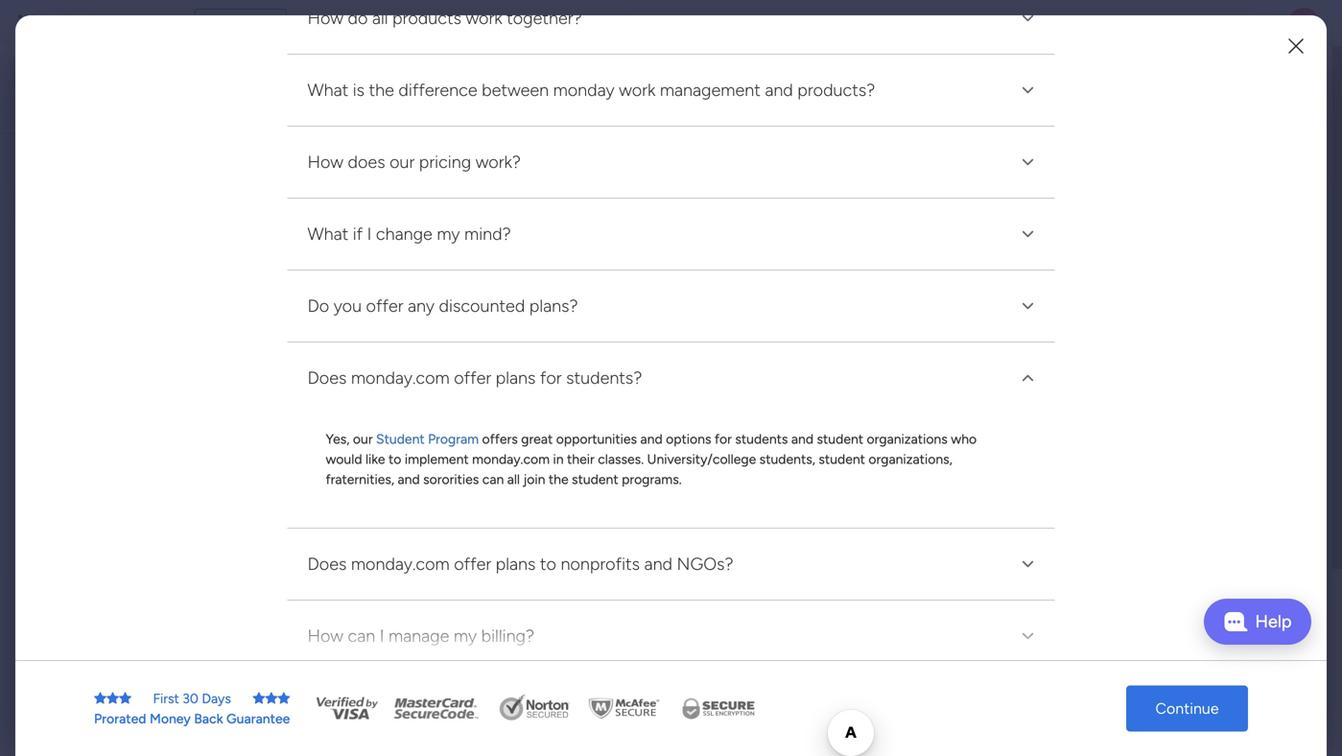 Task type: vqa. For each thing, say whether or not it's contained in the screenshot.
See plans icon
no



Task type: locate. For each thing, give the bounding box(es) containing it.
first
[[153, 691, 179, 707]]

plans?
[[530, 296, 578, 316]]

students,
[[760, 451, 816, 468]]

2 vertical spatial plans
[[496, 554, 536, 575]]

1 vertical spatial templates
[[1163, 630, 1232, 648]]

1 vertical spatial to
[[540, 554, 557, 575]]

templates inside boost your workflow in minutes with ready-made templates
[[1124, 588, 1193, 606]]

see plans button
[[194, 9, 287, 37]]

to right like
[[389, 451, 402, 468]]

what for what if i change my mind?
[[308, 224, 349, 244]]

their
[[567, 451, 595, 468]]

scrum
[[524, 383, 561, 399], [524, 618, 561, 634]]

how for how does our pricing work?
[[308, 152, 344, 172]]

your inside good morning, noah! quickly access your recent boards, inbox and workspaces
[[380, 72, 411, 91]]

learn
[[1026, 692, 1064, 710]]

how can i manage my billing?
[[308, 626, 535, 647]]

help
[[1256, 611, 1292, 632], [1196, 707, 1230, 727]]

0 horizontal spatial the
[[369, 80, 394, 100]]

close image down "ready-"
[[1017, 625, 1040, 648]]

your up made
[[1081, 565, 1112, 583]]

close image
[[1017, 553, 1040, 576], [1017, 625, 1040, 648]]

plans inside dropdown button
[[496, 554, 536, 575]]

1 horizontal spatial to
[[540, 554, 557, 575]]

1 close image from the top
[[1017, 79, 1040, 102]]

monday.com up 'getting started'
[[351, 554, 450, 575]]

1 vertical spatial does
[[308, 554, 347, 575]]

i for can
[[380, 626, 384, 647]]

1 horizontal spatial in
[[1183, 565, 1195, 583]]

i inside dropdown button
[[380, 626, 384, 647]]

close image inside what is the difference between monday work management and products? dropdown button
[[1017, 79, 1040, 102]]

0 vertical spatial does
[[308, 368, 347, 388]]

2 vertical spatial my
[[454, 626, 477, 647]]

dev down 'getting started'
[[396, 618, 418, 634]]

any
[[408, 296, 435, 316]]

monday down getting
[[345, 618, 393, 634]]

team
[[455, 383, 487, 399], [455, 618, 487, 634]]

0 horizontal spatial to
[[389, 451, 402, 468]]

continue
[[1156, 700, 1219, 718]]

fraternities,
[[326, 471, 395, 488]]

my right manage at left top
[[660, 271, 681, 289]]

i left manage
[[380, 626, 384, 647]]

monday.com inside offers great opportunities and options for students and student organizations who would like to implement monday.com in their classes. university/college students, student organizations, fraternities, and sororities can all join the student programs.
[[472, 451, 550, 468]]

0 vertical spatial monday.com
[[351, 368, 450, 388]]

0 horizontal spatial i
[[367, 224, 372, 244]]

1 vertical spatial help button
[[1180, 702, 1247, 733]]

dev down morning,
[[310, 80, 335, 98]]

does monday.com offer plans for students?
[[308, 368, 642, 388]]

scrum up great
[[524, 383, 561, 399]]

roadmap, main board element
[[0, 328, 245, 361]]

and inside dropdown button
[[765, 80, 794, 100]]

team up program
[[455, 383, 487, 399]]

can
[[482, 471, 504, 488], [348, 626, 375, 647]]

getting started
[[348, 587, 459, 605]]

your
[[380, 72, 411, 91], [1081, 565, 1112, 583]]

1 vertical spatial offer
[[454, 368, 492, 388]]

how down public board icon
[[308, 626, 344, 647]]

my up program
[[433, 383, 452, 399]]

3 close image from the top
[[1017, 223, 1040, 246]]

management
[[660, 80, 761, 100]]

0 vertical spatial templates
[[1124, 588, 1193, 606]]

1 vertical spatial scrum
[[524, 618, 561, 634]]

3 star image from the left
[[253, 692, 265, 705]]

good morning, noah! quickly access your recent boards, inbox and workspaces
[[274, 53, 586, 112]]

1 team from the top
[[455, 383, 487, 399]]

team inside monday dev > my team > my scrum team "link"
[[455, 383, 487, 399]]

ngos?
[[677, 554, 734, 575]]

templates
[[1124, 588, 1193, 606], [1163, 630, 1232, 648]]

student down their
[[572, 471, 619, 488]]

norton secured image
[[492, 694, 578, 723]]

for left 'students?'
[[540, 368, 562, 388]]

0 vertical spatial the
[[369, 80, 394, 100]]

star image
[[94, 692, 107, 705], [265, 692, 278, 705], [278, 692, 290, 705]]

offers
[[482, 431, 518, 447]]

help up getting started element
[[1196, 707, 1230, 727]]

and up the classes.
[[641, 431, 663, 447]]

implement
[[405, 451, 469, 468]]

0 vertical spatial monday dev > my team > my scrum team
[[345, 383, 595, 399]]

invite members image
[[1090, 13, 1109, 33]]

what inside what is the difference between monday work management and products? dropdown button
[[308, 80, 349, 100]]

2 close image from the top
[[1017, 625, 1040, 648]]

the right is
[[369, 80, 394, 100]]

monday.com up all
[[472, 451, 550, 468]]

2 team from the top
[[455, 618, 487, 634]]

offer inside dropdown button
[[454, 554, 492, 575]]

0 vertical spatial team
[[455, 383, 487, 399]]

for up university/college
[[715, 431, 732, 447]]

1 what from the top
[[308, 80, 349, 100]]

mind?
[[465, 224, 511, 244]]

offers great opportunities and options for students and student organizations who would like to implement monday.com in their classes. university/college students, student organizations, fraternities, and sororities can all join the student programs.
[[326, 431, 977, 488]]

close image for monday
[[1017, 79, 1040, 102]]

0 vertical spatial help
[[1256, 611, 1292, 632]]

how inside dropdown button
[[308, 626, 344, 647]]

my for mind?
[[437, 224, 460, 244]]

monday dev > my team > my scrum team
[[345, 383, 595, 399], [345, 618, 595, 634]]

1 vertical spatial team
[[564, 618, 595, 634]]

does up public board icon
[[308, 554, 347, 575]]

my inside dropdown button
[[437, 224, 460, 244]]

student left organizations
[[817, 431, 864, 447]]

1 horizontal spatial our
[[390, 152, 415, 172]]

public board image
[[656, 585, 678, 607]]

i right the if
[[367, 224, 372, 244]]

monday dev > my team > my scrum team link
[[312, 195, 629, 411]]

0 horizontal spatial your
[[380, 72, 411, 91]]

our right does on the left of the page
[[390, 152, 415, 172]]

apps image
[[1132, 13, 1152, 33]]

1 vertical spatial what
[[308, 224, 349, 244]]

1 horizontal spatial add to favorites image
[[927, 586, 946, 605]]

1 how from the top
[[308, 152, 344, 172]]

monday
[[85, 12, 151, 34], [553, 80, 615, 100], [345, 383, 393, 399], [345, 618, 393, 634]]

1 vertical spatial in
[[1183, 565, 1195, 583]]

what down morning,
[[308, 80, 349, 100]]

to inside offers great opportunities and options for students and student organizations who would like to implement monday.com in their classes. university/college students, student organizations, fraternities, and sororities can all join the student programs.
[[389, 451, 402, 468]]

can inside offers great opportunities and options for students and student organizations who would like to implement monday.com in their classes. university/college students, student organizations, fraternities, and sororities can all join the student programs.
[[482, 471, 504, 488]]

manage my account
[[602, 271, 741, 289]]

0 vertical spatial offer
[[366, 296, 404, 316]]

in left their
[[553, 451, 564, 468]]

what left the if
[[308, 224, 349, 244]]

mastercard secure code image
[[388, 694, 484, 723]]

2 vertical spatial monday.com
[[351, 554, 450, 575]]

can inside dropdown button
[[348, 626, 375, 647]]

monday.com inside dropdown button
[[351, 368, 450, 388]]

and up public board image
[[645, 554, 673, 575]]

2 how from the top
[[308, 626, 344, 647]]

join
[[524, 471, 546, 488]]

1 horizontal spatial i
[[380, 626, 384, 647]]

0 vertical spatial plans
[[246, 15, 278, 31]]

classes.
[[598, 451, 644, 468]]

student
[[817, 431, 864, 447], [819, 451, 866, 468], [572, 471, 619, 488]]

monday dev > my team > my scrum team down started at left bottom
[[345, 618, 595, 634]]

1 horizontal spatial lottie animation element
[[612, 46, 1152, 119]]

team down add to favorites icon
[[564, 618, 595, 634]]

0 vertical spatial student
[[817, 431, 864, 447]]

what if i change my mind?
[[308, 224, 511, 244]]

can down getting
[[348, 626, 375, 647]]

1 team from the top
[[564, 383, 595, 399]]

0 vertical spatial in
[[553, 451, 564, 468]]

the right the join
[[549, 471, 569, 488]]

close image inside do you offer any discounted plans? dropdown button
[[1017, 295, 1040, 318]]

ready-
[[1037, 588, 1082, 606]]

close image for does monday.com offer plans to nonprofits and ngos?
[[1017, 553, 1040, 576]]

does
[[348, 152, 385, 172]]

1 vertical spatial add to favorites image
[[927, 586, 946, 605]]

offer
[[366, 296, 404, 316], [454, 368, 492, 388], [454, 554, 492, 575]]

can left all
[[482, 471, 504, 488]]

how inside dropdown button
[[308, 152, 344, 172]]

tasks, main board element
[[0, 263, 245, 296]]

close image
[[1017, 79, 1040, 102], [1017, 151, 1040, 174], [1017, 223, 1040, 246], [1017, 295, 1040, 318]]

and inside good morning, noah! quickly access your recent boards, inbox and workspaces
[[561, 72, 586, 91]]

lottie animation element
[[612, 46, 1152, 119], [0, 562, 245, 756]]

does for does monday.com offer plans for students?
[[308, 368, 347, 388]]

1 horizontal spatial the
[[549, 471, 569, 488]]

help button down with
[[1204, 599, 1312, 645]]

open image
[[1017, 367, 1040, 390]]

2 close image from the top
[[1017, 151, 1040, 174]]

retrospectives, main board element
[[0, 393, 245, 426]]

0 vertical spatial add to favorites image
[[591, 351, 610, 370]]

1 monday dev > my team > my scrum team from the top
[[345, 383, 595, 399]]

close image up "ready-"
[[1017, 553, 1040, 576]]

monday.com for to
[[351, 554, 450, 575]]

1 vertical spatial plans
[[496, 368, 536, 388]]

option
[[0, 229, 245, 233]]

your down 'noah!'
[[380, 72, 411, 91]]

roadmap link
[[648, 430, 965, 646]]

my left mind? on the left top
[[437, 224, 460, 244]]

ssl encrypted image
[[670, 694, 766, 723]]

1 vertical spatial lottie animation element
[[0, 562, 245, 756]]

button padding image
[[1287, 36, 1306, 56]]

recently
[[323, 157, 394, 178]]

dev up yes, our student program
[[396, 383, 418, 399]]

your
[[500, 107, 563, 147]]

and right inbox
[[561, 72, 586, 91]]

plans for does monday.com offer plans to nonprofits and ngos?
[[496, 554, 536, 575]]

and up ended,
[[765, 80, 794, 100]]

my inside dropdown button
[[454, 626, 477, 647]]

1 horizontal spatial can
[[482, 471, 504, 488]]

2 team from the top
[[564, 618, 595, 634]]

1 does from the top
[[308, 368, 347, 388]]

change
[[376, 224, 433, 244]]

0 vertical spatial can
[[482, 471, 504, 488]]

1 close image from the top
[[1017, 553, 1040, 576]]

help button
[[1204, 599, 1312, 645], [1180, 702, 1247, 733]]

do you offer any discounted plans?
[[308, 296, 578, 316]]

help button right inspired on the bottom of the page
[[1180, 702, 1247, 733]]

plans inside dropdown button
[[496, 368, 536, 388]]

monday.com for for
[[351, 368, 450, 388]]

does inside dropdown button
[[308, 368, 347, 388]]

monday up yes,
[[345, 383, 393, 399]]

templates right explore
[[1163, 630, 1232, 648]]

our up like
[[353, 431, 373, 447]]

started
[[406, 587, 459, 605]]

team up opportunities
[[564, 383, 595, 399]]

offer up program
[[454, 368, 492, 388]]

visited
[[398, 157, 452, 178]]

1 vertical spatial close image
[[1017, 625, 1040, 648]]

2 star image from the left
[[119, 692, 131, 705]]

0 horizontal spatial help
[[1196, 707, 1230, 727]]

1 vertical spatial monday.com
[[472, 451, 550, 468]]

close image inside what if i change my mind? dropdown button
[[1017, 223, 1040, 246]]

0 vertical spatial close image
[[1017, 553, 1040, 576]]

our inside dropdown button
[[390, 152, 415, 172]]

0 vertical spatial team
[[564, 383, 595, 399]]

0 vertical spatial scrum
[[524, 383, 561, 399]]

in inside offers great opportunities and options for students and student organizations who would like to implement monday.com in their classes. university/college students, student organizations, fraternities, and sororities can all join the student programs.
[[553, 451, 564, 468]]

add to favorites image
[[591, 351, 610, 370], [927, 586, 946, 605]]

>
[[422, 383, 430, 399], [491, 383, 499, 399], [422, 618, 430, 634], [491, 618, 499, 634]]

1 horizontal spatial help
[[1256, 611, 1292, 632]]

how left does on the left of the page
[[308, 152, 344, 172]]

explore templates button
[[1037, 620, 1302, 658]]

1 vertical spatial i
[[380, 626, 384, 647]]

0 vertical spatial to
[[389, 451, 402, 468]]

0 horizontal spatial our
[[353, 431, 373, 447]]

guarantee
[[227, 711, 290, 727]]

1 vertical spatial for
[[715, 431, 732, 447]]

does monday.com offer plans to nonprofits and ngos? button
[[287, 529, 1055, 600]]

offer left any
[[366, 296, 404, 316]]

does monday.com offer plans for students? button
[[287, 343, 1055, 414]]

2 vertical spatial offer
[[454, 554, 492, 575]]

monday.com up student
[[351, 368, 450, 388]]

1 vertical spatial my
[[660, 271, 681, 289]]

templates down workflow
[[1124, 588, 1193, 606]]

1 star image from the left
[[107, 692, 119, 705]]

monday dev > my team > my scrum team inside "link"
[[345, 383, 595, 399]]

university/college
[[647, 451, 756, 468]]

1 vertical spatial team
[[455, 618, 487, 634]]

monday.com inside dropdown button
[[351, 554, 450, 575]]

0 vertical spatial what
[[308, 80, 349, 100]]

and up students,
[[792, 431, 814, 447]]

nonprofits
[[561, 554, 640, 575]]

the inside what is the difference between monday work management and products? dropdown button
[[369, 80, 394, 100]]

0 horizontal spatial can
[[348, 626, 375, 647]]

mcafee secure image
[[586, 694, 663, 723]]

in inside boost your workflow in minutes with ready-made templates
[[1183, 565, 1195, 583]]

opportunities
[[556, 431, 637, 447]]

offer up started at left bottom
[[454, 554, 492, 575]]

0 vertical spatial for
[[540, 368, 562, 388]]

star image
[[107, 692, 119, 705], [119, 692, 131, 705], [253, 692, 265, 705]]

scrum down does monday.com offer plans to nonprofits and ngos?
[[524, 618, 561, 634]]

in
[[553, 451, 564, 468], [1183, 565, 1195, 583]]

team down started at left bottom
[[455, 618, 487, 634]]

monday dev > my team > my scrum team up program
[[345, 383, 595, 399]]

2 does from the top
[[308, 554, 347, 575]]

close image for mind?
[[1017, 223, 1040, 246]]

plans up "billing?"
[[496, 554, 536, 575]]

does up yes,
[[308, 368, 347, 388]]

notifications image
[[1006, 13, 1025, 33]]

0 horizontal spatial for
[[540, 368, 562, 388]]

my left "billing?"
[[454, 626, 477, 647]]

4 close image from the top
[[1017, 295, 1040, 318]]

0 vertical spatial our
[[390, 152, 415, 172]]

0 vertical spatial my
[[437, 224, 460, 244]]

1 vertical spatial your
[[1081, 565, 1112, 583]]

dev
[[155, 12, 183, 34], [310, 80, 335, 98], [396, 383, 418, 399], [396, 618, 418, 634]]

program
[[428, 431, 479, 447]]

help right chat bot icon
[[1256, 611, 1292, 632]]

1 horizontal spatial for
[[715, 431, 732, 447]]

to left nonprofits
[[540, 554, 557, 575]]

roadmap
[[684, 587, 751, 605]]

close image inside how does our pricing work? dropdown button
[[1017, 151, 1040, 174]]

1 vertical spatial can
[[348, 626, 375, 647]]

my down started at left bottom
[[433, 618, 452, 634]]

plans right the see on the top left of the page
[[246, 15, 278, 31]]

1 vertical spatial help
[[1196, 707, 1230, 727]]

what inside what if i change my mind? dropdown button
[[308, 224, 349, 244]]

close image inside the how can i manage my billing? dropdown button
[[1017, 625, 1040, 648]]

2 what from the top
[[308, 224, 349, 244]]

close image inside does monday.com offer plans to nonprofits and ngos? dropdown button
[[1017, 553, 1040, 576]]

0 horizontal spatial add to favorites image
[[591, 351, 610, 370]]

in left minutes
[[1183, 565, 1195, 583]]

0 vertical spatial i
[[367, 224, 372, 244]]

great
[[521, 431, 553, 447]]

how does our pricing work? button
[[287, 127, 1055, 198]]

student right students,
[[819, 451, 866, 468]]

access
[[329, 72, 377, 91]]

and
[[561, 72, 586, 91], [765, 80, 794, 100], [641, 431, 663, 447], [792, 431, 814, 447], [398, 471, 420, 488], [645, 554, 673, 575]]

1 vertical spatial the
[[549, 471, 569, 488]]

our
[[390, 152, 415, 172], [353, 431, 373, 447]]

1 scrum from the top
[[524, 383, 561, 399]]

plans up the offers
[[496, 368, 536, 388]]

close image for how can i manage my billing?
[[1017, 625, 1040, 648]]

1 vertical spatial monday dev > my team > my scrum team
[[345, 618, 595, 634]]

0 horizontal spatial in
[[553, 451, 564, 468]]

getting
[[348, 587, 403, 605]]

quickly
[[274, 72, 326, 91]]

1 horizontal spatial your
[[1081, 565, 1112, 583]]

monday up pro
[[553, 80, 615, 100]]

0 vertical spatial your
[[380, 72, 411, 91]]

list box
[[0, 226, 245, 718]]

does inside dropdown button
[[308, 554, 347, 575]]

0 vertical spatial how
[[308, 152, 344, 172]]

3 star image from the left
[[278, 692, 290, 705]]

1 vertical spatial how
[[308, 626, 344, 647]]

what
[[308, 80, 349, 100], [308, 224, 349, 244]]

i inside dropdown button
[[367, 224, 372, 244]]



Task type: describe. For each thing, give the bounding box(es) containing it.
yes,
[[326, 431, 350, 447]]

if
[[353, 224, 363, 244]]

students
[[735, 431, 788, 447]]

plans inside button
[[246, 15, 278, 31]]

2 monday dev > my team > my scrum team from the top
[[345, 618, 595, 634]]

noah lott image
[[1289, 8, 1320, 38]]

you
[[334, 296, 362, 316]]

what is the difference between monday work management and products?
[[308, 80, 876, 100]]

account
[[685, 271, 741, 289]]

public board image
[[321, 585, 342, 607]]

like
[[366, 451, 385, 468]]

made
[[1082, 588, 1121, 606]]

getting started element
[[1026, 728, 1314, 756]]

verified by visa image
[[313, 694, 380, 723]]

pro
[[571, 107, 616, 147]]

inbox image
[[1048, 13, 1067, 33]]

for inside dropdown button
[[540, 368, 562, 388]]

lottie animation image
[[0, 562, 245, 756]]

student
[[376, 431, 425, 447]]

recent
[[415, 72, 460, 91]]

&
[[1068, 692, 1078, 710]]

templates inside button
[[1163, 630, 1232, 648]]

dev left the see on the top left of the page
[[155, 12, 183, 34]]

students?
[[566, 368, 642, 388]]

monday inside "link"
[[345, 383, 393, 399]]

student program link
[[376, 431, 479, 447]]

select product image
[[17, 13, 36, 33]]

scrum inside "link"
[[524, 383, 561, 399]]

does for does monday.com offer plans to nonprofits and ngos?
[[308, 554, 347, 575]]

bugs queue, main board element
[[0, 361, 245, 393]]

recently visited
[[323, 157, 452, 178]]

what if i change my mind? button
[[287, 199, 1055, 270]]

to inside does monday.com offer plans to nonprofits and ngos? dropdown button
[[540, 554, 557, 575]]

learn & get inspired
[[1026, 692, 1164, 710]]

discounted
[[439, 296, 525, 316]]

chat bot icon image
[[1224, 612, 1248, 632]]

first 30 days
[[153, 691, 231, 707]]

monday dev
[[85, 12, 183, 34]]

morning,
[[310, 53, 363, 69]]

back
[[194, 711, 223, 727]]

between
[[482, 80, 549, 100]]

your inside boost your workflow in minutes with ready-made templates
[[1081, 565, 1112, 583]]

1 star image from the left
[[94, 692, 107, 705]]

offer for for
[[454, 368, 492, 388]]

sprints, main board element
[[0, 296, 245, 328]]

organizations,
[[869, 451, 953, 468]]

for inside offers great opportunities and options for students and student organizations who would like to implement monday.com in their classes. university/college students, student organizations, fraternities, and sororities can all join the student programs.
[[715, 431, 732, 447]]

1 vertical spatial our
[[353, 431, 373, 447]]

dev inside dev your pro trial has ended,
[[310, 80, 335, 98]]

> up the offers
[[491, 383, 499, 399]]

close recently visited image
[[297, 156, 320, 179]]

how does our pricing work?
[[308, 152, 521, 172]]

days
[[202, 691, 231, 707]]

difference
[[399, 80, 478, 100]]

boost your workflow in minutes with ready-made templates
[[1037, 565, 1287, 606]]

quick search results list box
[[297, 179, 980, 669]]

how can i manage my billing? button
[[287, 601, 1055, 672]]

do you offer any discounted plans? button
[[287, 271, 1055, 342]]

would
[[326, 451, 362, 468]]

get
[[1082, 692, 1105, 710]]

the inside offers great opportunities and options for students and student organizations who would like to implement monday.com in their classes. university/college students, student organizations, fraternities, and sororities can all join the student programs.
[[549, 471, 569, 488]]

add to favorites image inside monday dev > my team > my scrum team "link"
[[591, 351, 610, 370]]

does monday.com offer plans to nonprofits and ngos?
[[308, 554, 734, 575]]

manage
[[389, 626, 450, 647]]

what for what is the difference between monday work management and products?
[[308, 80, 349, 100]]

has
[[685, 107, 737, 147]]

inbox
[[519, 72, 557, 91]]

add to favorites image
[[591, 586, 610, 605]]

and inside dropdown button
[[645, 554, 673, 575]]

explore
[[1108, 630, 1159, 648]]

2 vertical spatial student
[[572, 471, 619, 488]]

organizations
[[867, 431, 948, 447]]

minutes
[[1199, 565, 1254, 583]]

continue button
[[1127, 686, 1249, 732]]

offer for discounted
[[366, 296, 404, 316]]

dev your pro trial has ended,
[[310, 80, 843, 147]]

work?
[[476, 152, 521, 172]]

> up student program link
[[422, 383, 430, 399]]

30
[[183, 691, 199, 707]]

dev inside "link"
[[396, 383, 418, 399]]

money
[[150, 711, 191, 727]]

close image for plans?
[[1017, 295, 1040, 318]]

programs.
[[622, 471, 682, 488]]

team inside "link"
[[564, 383, 595, 399]]

search everything image
[[1180, 13, 1199, 33]]

monday right 'select product' icon
[[85, 12, 151, 34]]

all
[[507, 471, 520, 488]]

workspaces
[[274, 94, 356, 112]]

is
[[353, 80, 365, 100]]

yes, our student program
[[326, 431, 479, 447]]

who
[[951, 431, 977, 447]]

manage my account button
[[586, 261, 756, 299]]

i for if
[[367, 224, 372, 244]]

monday inside dropdown button
[[553, 80, 615, 100]]

my inside button
[[660, 271, 681, 289]]

my down does monday.com offer plans to nonprofits and ngos?
[[502, 618, 521, 634]]

2 star image from the left
[[265, 692, 278, 705]]

trial
[[624, 107, 677, 147]]

see plans
[[220, 15, 278, 31]]

workflow
[[1116, 565, 1179, 583]]

offer for to
[[454, 554, 492, 575]]

my up the offers
[[502, 383, 521, 399]]

billing?
[[481, 626, 535, 647]]

> down does monday.com offer plans to nonprofits and ngos?
[[491, 618, 499, 634]]

plans for does monday.com offer plans for students?
[[496, 368, 536, 388]]

ended,
[[745, 107, 843, 147]]

see
[[220, 15, 243, 31]]

do
[[308, 296, 329, 316]]

manage
[[602, 271, 656, 289]]

prorated
[[94, 711, 146, 727]]

getting started, main board element
[[0, 426, 245, 459]]

how for how can i manage my billing?
[[308, 626, 344, 647]]

with
[[1257, 565, 1287, 583]]

and down implement
[[398, 471, 420, 488]]

help image
[[1222, 13, 1241, 33]]

options
[[666, 431, 712, 447]]

0 horizontal spatial lottie animation element
[[0, 562, 245, 756]]

> down started at left bottom
[[422, 618, 430, 634]]

good
[[274, 53, 307, 69]]

noah!
[[367, 53, 403, 69]]

1 vertical spatial student
[[819, 451, 866, 468]]

products?
[[798, 80, 876, 100]]

0 vertical spatial lottie animation element
[[612, 46, 1152, 119]]

boards,
[[464, 72, 515, 91]]

prorated money back guarantee
[[94, 711, 290, 727]]

my for billing?
[[454, 626, 477, 647]]

templates image image
[[1043, 414, 1297, 547]]

dev heading
[[310, 77, 335, 100]]

0 vertical spatial help button
[[1204, 599, 1312, 645]]

2 scrum from the top
[[524, 618, 561, 634]]

what is the difference between monday work management and products? button
[[287, 55, 1055, 126]]



